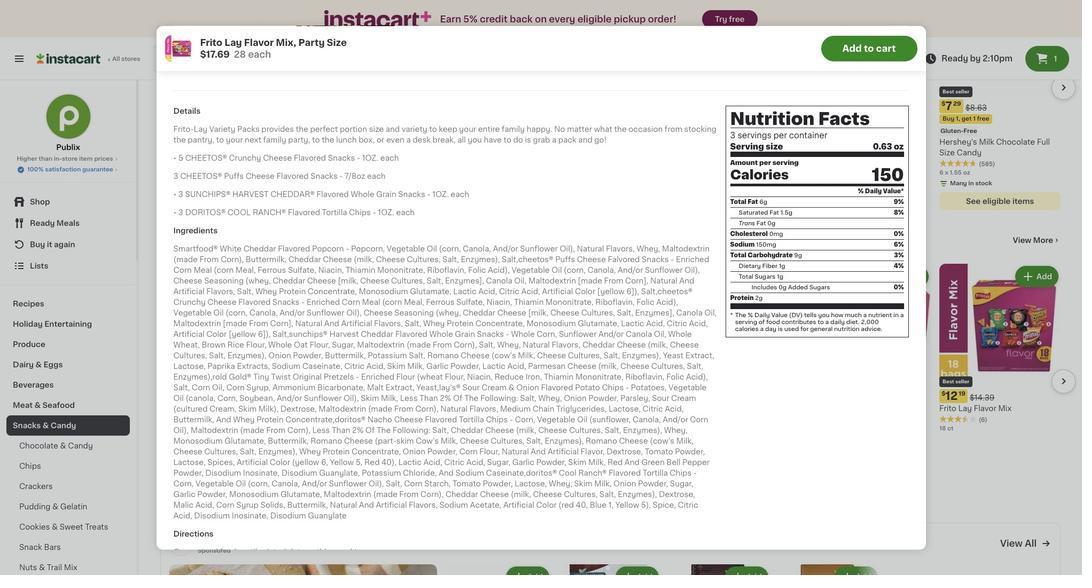 Task type: locate. For each thing, give the bounding box(es) containing it.
dextrose, right (198)
[[607, 449, 643, 456]]

spend $25, save $5 for 17
[[553, 406, 612, 412]]

2 crisps from the left
[[739, 416, 763, 423]]

& inside smartfood® white cheddar flavored popcorn - popcorn, vegetable oil (corn, canola, and/or sunflower oil), natural flavors, whey, maltodextrin (made from corn), buttermilk, cheddar cheese (milk, cheese cultures, salt, enzymes), salt,cheetos® puffs cheese falvored snacks - enriched corn meal (corn meal, ferrous sulfate, niacin, thiamin mononitrate, riboflavin, folic acid), vegetable oil (corn, canola, and/or sunflower oil), cheese seasoning (whey, cheddar cheese [milk, cheese cultures, salt, enzymes], canola oil, maltodextrin [made from corn], natural and artificial flavors, salt, whey protein concentrate, monosodium glutamate, lactic acid, citric acid, artificial color [yellow 6]), salt,cheetos® crunchy cheese flavored snacks - enriched corn meal (corn meal, ferrous sulfate, niacin, thiamin mononitrate, riboflavin, folic acid), vegetable oil (corn, canola, and/or sunflower oil), cheese seasoning (whey, cheddar cheese [milk, cheese cultures, salt, enzymes], canola oil, maltodextrin [made from corn], natural and artificial flavors, salt, whey protein concentrate, monosodium glutamate, lactic acid, citric acid, artificial color [yellow 6]), salt,sunchips® harvest cheddar flavored whole grain snacks - whole corn, sunflower and/or canola oil, whole wheat, brown rice flour, whole oat flour, sugar, maltodextrin (made from corn), salt, whey, natural flavors, cheddar cheese (milk, cheese cultures, salt, enzymes), onion powder, buttermilk, potassium salt, romano cheese (cow's milk, cheese cultures, salt, enzymes), yeast extract, lactose, paprika extracts, sodium caseinate, citric acid, skim milk, garlic powder, lactic acid, parmesan cheese (milk, cheese cultures, salt, enzymes),rold gold® tiny twist original pretzels - enriched flour (wheat flour, niacin, reduce iron, thiamin mononitrate, riboflavin, folic acid), salt, corn oil, corn syrup, ammonium bicarbonate, malt extract, yeast,lay's® sour cream & onion flavored potato chips - potatoes, vegetable oil (canola, corn, soybean, and/or sunflower oil), skim milk, less than 2% of the following: salt, whey, onion powder, parsley, sour cream (cultured cream, skim milk), dextrose, maltodextrin (made from corn), natural flavors, medium chain triglycerides, lactose, citric acid, buttermilk, and whey protein concentrate,doritos® nacho cheese flavored tortilla chips - corn, vegetable oil (sunflower, canola, and/or corn oil), maltodextrin (made from corn), less than 2% of the following: salt, cheddar cheese (milk, cheese cultures, salt, enzymes), whey, monosodium glutamate, buttermilk, romano cheese (part-skim cow's milk, cheese cultures, salt, enzymes), romano cheese (cow's milk, cheese cultures, salt, enzymes), whey protein concentrate, onion powder, corn flour, natural and artificial flavor, dextrose, tomato powder, lactose, spices, artificial color (yellow 6, yellow 5, red 40), lactic acid, citric acid, sugar, garlic powder, skim milk, red and green bell pepper powder, disodium inosinate, disodium guanylate, potassium chloride, and sodium caseinate,doritos® cool ranch® flavored tortilla chips - corn, vegetable oil (corn, canola, and/or sunflower oil), salt, corn starch, tomato powder, lactose, whey, skim milk, onion powder, sugar, garlic powder, monosodium glutamate, maltodextrin (made from corn), cheddar cheese (milk, cheese cultures, salt, enzymes), dextrose, malic acid, corn syrup solids, buttermilk, natural and artificial flavors, sodium acetate, artificial color (red 40, blue 1, yellow 5), spice, citric acid, disodium inosinate, disodium guanylate
[[509, 385, 515, 392]]

0 vertical spatial potassium
[[368, 352, 407, 360]]

to down kat
[[429, 126, 437, 133]]

1 horizontal spatial 19
[[959, 391, 966, 397]]

produce link
[[6, 335, 130, 355]]

product group
[[680, 0, 801, 176], [940, 0, 1061, 210], [160, 264, 282, 435], [290, 264, 412, 457], [420, 264, 542, 446], [550, 264, 671, 510], [680, 264, 801, 510], [810, 264, 931, 446], [940, 264, 1061, 433], [446, 565, 552, 576], [556, 565, 661, 576], [666, 565, 771, 576], [775, 565, 880, 576]]

1 on- from the left
[[606, 426, 621, 434]]

69 inside 17 69
[[179, 391, 187, 397]]

cookies & sweet treats
[[19, 524, 108, 531]]

• for • 3 doritos® cool ranch® flavored tortilla chips - 1oz. each
[[173, 209, 176, 217]]

1 save from the left
[[589, 406, 603, 412]]

disodium down solids,
[[270, 513, 306, 520]]

ready
[[942, 55, 969, 63]]

publix inside publix almonds, milk chocolate- covered 8 oz
[[290, 115, 313, 122]]

1 pringles potato crisps chips, lunch snacks, on-the-go snacks, variety pack from the left
[[550, 416, 659, 445]]

27 x 19.3 oz
[[550, 458, 584, 464]]

candy, inside nerds candy, gummy clusters, rainbow
[[579, 115, 606, 122]]

snacks
[[328, 155, 355, 162], [311, 173, 338, 180], [398, 191, 425, 199], [642, 256, 669, 264], [273, 299, 300, 307], [477, 331, 504, 339], [13, 422, 41, 430]]

1 spend $25, save $5 from the left
[[553, 406, 612, 412]]

0 vertical spatial 1
[[1054, 55, 1058, 63]]

ferrous
[[258, 267, 286, 274], [426, 299, 455, 307]]

frito inside frito lay flavor mix, party size $17.69 28 each
[[200, 38, 223, 47]]

mix, inside frito lay flavor mix, party size 28 each many in stock
[[219, 405, 235, 413]]

2 clusters, from the left
[[680, 125, 713, 133]]

powder, down the cow's
[[427, 449, 457, 456]]

& down meat & seafood
[[43, 422, 49, 430]]

$5.75 element
[[680, 99, 801, 113]]

many in stock up 6,
[[301, 447, 343, 453]]

1 vertical spatial •
[[173, 191, 176, 199]]

sponsored badge image
[[550, 502, 582, 508], [680, 502, 712, 508]]

flour, up the "yeast,lay's®"
[[445, 374, 465, 381]]

3 up ingredients
[[178, 209, 183, 217]]

meat
[[13, 402, 33, 409]]

the right the what
[[614, 126, 627, 133]]

1 vertical spatial chips link
[[6, 457, 130, 477]]

see eligible items button for candy
[[940, 192, 1061, 210]]

store
[[62, 156, 78, 162]]

1 pack from the left
[[609, 437, 627, 445]]

3 candy, from the left
[[872, 115, 899, 122]]

family down wafer
[[502, 126, 525, 133]]

from down 'smartfood®' at top
[[200, 256, 219, 264]]

trans
[[739, 221, 755, 227]]

view more
[[1013, 237, 1054, 244]]

item carousel region
[[160, 0, 1076, 217], [160, 260, 1076, 515], [437, 565, 881, 576]]

1 crisps from the left
[[609, 416, 633, 423]]

$ for (6)
[[942, 391, 946, 397]]

nacho inside doritos tortilla chips, nacho cheese flavored, party size
[[373, 405, 397, 413]]

1 horizontal spatial x
[[688, 458, 692, 464]]

(milk, up triglycerides,
[[598, 363, 619, 371]]

fat for trans
[[757, 221, 766, 227]]

12
[[426, 391, 438, 402], [946, 391, 958, 402]]

lay inside frito lay flavor mix, party size 28 each many in stock
[[179, 405, 193, 413]]

from down chloride,
[[399, 491, 419, 499]]

0 vertical spatial less
[[400, 395, 418, 403]]

pringles potato crisps chips, lunch snacks, on-the-go snacks, variety pack for 17
[[550, 416, 659, 445]]

$ inside $ 17 69
[[552, 391, 556, 397]]

have
[[484, 137, 502, 144]]

extract,
[[686, 352, 715, 360], [386, 385, 415, 392]]

1 clusters, from the left
[[550, 125, 583, 133]]

smartfood®
[[173, 246, 218, 253]]

publix for publix
[[56, 144, 80, 151]]

cream left 39
[[671, 395, 696, 403]]

0 horizontal spatial is
[[525, 137, 531, 144]]

from up (wheat
[[433, 342, 452, 349]]

69 inside $ 17 69
[[569, 391, 577, 397]]

2 horizontal spatial variety
[[711, 437, 737, 445]]

1 horizontal spatial flavor
[[244, 38, 274, 47]]

0 vertical spatial grain
[[376, 191, 396, 199]]

carbohydrate
[[748, 253, 793, 259]]

$ inside $ 4 99
[[292, 391, 296, 397]]

& for nuts & trail mix
[[39, 564, 45, 572]]

recipes link
[[6, 294, 130, 314]]

1 vertical spatial garlic
[[513, 459, 535, 467]]

corn], up salt,sunchips®
[[270, 320, 293, 328]]

save for 14
[[719, 406, 733, 412]]

pringles for 14
[[680, 416, 710, 423]]

publix down cart
[[866, 55, 892, 63]]

potato down triglycerides,
[[582, 416, 607, 423]]

0% down 4%
[[894, 285, 904, 291]]

1 horizontal spatial ct
[[948, 426, 954, 432]]

1 $12.19 original price: $14.39 element from the left
[[420, 390, 542, 403]]

1 horizontal spatial mix,
[[276, 38, 296, 47]]

of right (6.14k)
[[366, 427, 375, 435]]

1 vertical spatial mononitrate,
[[546, 299, 594, 307]]

0 horizontal spatial ct
[[428, 426, 434, 432]]

2 spend from the left
[[683, 406, 703, 412]]

$25, down 39
[[704, 406, 717, 412]]

candy, for very
[[709, 115, 736, 122]]

publix for publix almonds, milk chocolate- covered 8 oz
[[290, 115, 313, 122]]

1 vertical spatial ferrous
[[426, 299, 455, 307]]

2 $12.19 original price: $14.39 element from the left
[[810, 390, 931, 403]]

40),
[[382, 459, 397, 467]]

snacks & candy
[[13, 422, 76, 430]]

1 gummy from the left
[[608, 115, 638, 122]]

0 vertical spatial publix
[[866, 55, 892, 63]]

None search field
[[153, 44, 613, 74]]

3 up serving
[[730, 132, 736, 140]]

3 $12.19 original price: $14.39 element from the left
[[940, 390, 1061, 403]]

mix for frito lay flavor mix
[[999, 405, 1012, 413]]

sponsored badge image down "cool"
[[550, 502, 582, 508]]

buttermilk, up guanylate
[[287, 502, 328, 510]]

potatoes,
[[631, 385, 667, 392]]

sponsored badge image for 14
[[680, 502, 712, 508]]

$ 12 19 for frito lay flavor mix
[[942, 391, 966, 402]]

tomato up acetate,
[[453, 481, 481, 488]]

the- for 17
[[621, 426, 636, 434]]

0 horizontal spatial grain
[[376, 191, 396, 199]]

• for • 5 cheetos® crunchy cheese flavored snacks - 1oz. each
[[173, 155, 176, 162]]

2 sponsored badge image from the left
[[680, 502, 712, 508]]

% left value*
[[858, 189, 864, 195]]

on- for 14
[[736, 426, 750, 434]]

1 vertical spatial item carousel region
[[160, 260, 1076, 515]]

variety up flavor,
[[581, 437, 607, 445]]

milk, down the ranch®
[[595, 481, 612, 488]]

buy inside "product" group
[[943, 116, 955, 122]]

nerds inside nerds candy, gummy clusters, very berry
[[680, 115, 707, 122]]

$ inside "$ 7 75 $9.75 haribo gummi candy, sweet & sour, twin snakes, party size 28.8 oz"
[[812, 101, 816, 107]]

0 horizontal spatial pringles
[[550, 416, 580, 423]]

$25, for 17
[[574, 406, 587, 412]]

snack
[[420, 125, 443, 133], [19, 544, 42, 552]]

0 horizontal spatial all
[[112, 56, 120, 62]]

milk up keep
[[447, 115, 462, 122]]

17 inside 17 m&m's, twix & snickers fun size milk chocolate christmas candy assortment bulk candy
[[166, 100, 178, 112]]

many down 28.8
[[821, 146, 837, 152]]

of
[[759, 320, 765, 326]]

1, left get
[[956, 116, 960, 122]]

flavored down party,
[[294, 155, 326, 162]]

x for 14
[[688, 458, 692, 464]]

6 add button from the left
[[887, 267, 928, 286]]

occasion
[[629, 126, 663, 133]]

1 horizontal spatial crunchy
[[229, 155, 261, 162]]

1 horizontal spatial and
[[579, 137, 593, 144]]

size inside 17 m&m's, twix & snickers fun size milk chocolate christmas candy assortment bulk candy
[[160, 125, 176, 133]]

& for snacks & candy
[[43, 422, 49, 430]]

chocolate left "full"
[[997, 138, 1035, 146]]

entire
[[478, 126, 500, 133]]

3 • from the top
[[173, 209, 176, 217]]

6
[[940, 170, 944, 176]]

flavor inside frito lay flavor mix, party size $17.69 28 each
[[244, 38, 274, 47]]

2 $25, from the left
[[704, 406, 717, 412]]

calories
[[735, 327, 759, 333]]

save
[[589, 406, 603, 412], [719, 406, 733, 412]]

1 $25, from the left
[[574, 406, 587, 412]]

0 vertical spatial canola
[[486, 278, 513, 285]]

size inside frito-lay variety packs provides the perfect portion size and variety to keep your entire family happy. no matter what the occasion from stocking the pantry, to your next family party, to the lunch box, or even a desk break, all you have to do is grab a pack and go!
[[369, 126, 384, 133]]

size inside doritos tortilla chips, nacho cheese flavored, party size
[[379, 416, 395, 423]]

us.
[[374, 549, 385, 557]]

2 nerds from the left
[[680, 115, 707, 122]]

19 for flavor
[[959, 391, 966, 397]]

2 pack from the left
[[739, 437, 757, 445]]

sodium
[[730, 242, 755, 248], [272, 363, 301, 371], [456, 470, 484, 478], [440, 502, 468, 510]]

view for view more
[[1013, 237, 1032, 244]]

clusters, inside nerds candy, gummy clusters, very berry
[[680, 125, 713, 133]]

frito
[[200, 38, 223, 47], [160, 405, 177, 413], [420, 405, 437, 413], [940, 405, 957, 413]]

on left us.
[[363, 549, 372, 557]]

even
[[386, 137, 405, 144]]

oz inside "$ 7 75 $9.75 haribo gummi candy, sweet & sour, twin snakes, party size 28.8 oz"
[[825, 136, 832, 141]]

1 69 from the left
[[179, 391, 187, 397]]

1 vertical spatial dextrose,
[[607, 449, 643, 456]]

2 on- from the left
[[736, 426, 750, 434]]

2 candy, from the left
[[709, 115, 736, 122]]

1 ct from the left
[[428, 426, 434, 432]]

cow's
[[416, 438, 439, 446]]

1 best from the top
[[943, 89, 955, 94]]

18 ct for frito lay classic mix
[[420, 426, 434, 432]]

17 up the (cultured
[[166, 391, 178, 402]]

18
[[420, 426, 427, 432], [940, 426, 946, 432], [680, 458, 687, 464]]

and/or
[[493, 246, 518, 253], [618, 267, 643, 274], [280, 310, 305, 317], [599, 331, 624, 339], [277, 395, 302, 403], [663, 417, 688, 424], [302, 481, 327, 488]]

in-
[[54, 156, 62, 162]]

candy inside kit kat milk chocolate wafer snack size candy
[[462, 125, 487, 133]]

1 horizontal spatial pringles potato crisps chips, lunch snacks, on-the-go snacks, variety pack
[[680, 416, 789, 445]]

paprika
[[208, 363, 235, 371]]

1 horizontal spatial clusters,
[[680, 125, 713, 133]]

riboflavin,
[[427, 267, 466, 274], [596, 299, 635, 307], [626, 374, 665, 381]]

per
[[774, 132, 787, 140], [760, 160, 771, 166]]

add for 7th add "button" from the right
[[258, 273, 273, 280]]

seller for frito
[[956, 379, 970, 384]]

corn), up the "yeast,lay's®"
[[454, 342, 477, 349]]

$ 12 19 down (wheat
[[422, 391, 446, 402]]

add inside button
[[843, 44, 862, 52]]

1 horizontal spatial family
[[502, 126, 525, 133]]

2 pringles potato crisps chips, lunch snacks, on-the-go snacks, variety pack from the left
[[680, 416, 789, 445]]

publix logo image
[[45, 93, 92, 140]]

1 horizontal spatial $ 12 19
[[942, 391, 966, 402]]

1 vertical spatial sweet
[[60, 524, 83, 531]]

0 vertical spatial 2%
[[440, 395, 451, 403]]

milk inside publix almonds, milk chocolate- covered 8 oz
[[352, 115, 367, 122]]

candy, up very
[[709, 115, 736, 122]]

0 vertical spatial family
[[502, 126, 525, 133]]

many inside frito lay flavor mix, party size 28 each many in stock
[[171, 426, 188, 432]]

doritos
[[290, 405, 318, 413]]

2 lunch from the left
[[680, 426, 703, 434]]

1 horizontal spatial spend
[[683, 406, 703, 412]]

best for hershey's
[[943, 89, 955, 94]]

0 horizontal spatial tomato
[[453, 481, 481, 488]]

serving down "servings per container"
[[773, 160, 799, 166]]

0 horizontal spatial buy
[[30, 241, 45, 249]]

eligible for hershey's milk chocolate full size candy
[[983, 198, 1011, 205]]

0 vertical spatial (whey,
[[246, 278, 271, 285]]

$14.39 for classic
[[451, 394, 475, 402]]

spices,
[[208, 459, 235, 467]]

potassium up flour
[[368, 352, 407, 360]]

per for serving
[[760, 160, 771, 166]]

1 go from the left
[[636, 426, 648, 434]]

0 horizontal spatial 18
[[420, 426, 427, 432]]

1 pringles from the left
[[550, 416, 580, 423]]

from down falvored
[[604, 278, 624, 285]]

best up the $ 7 29
[[943, 89, 955, 94]]

1 vertical spatial per
[[760, 160, 771, 166]]

1 candy, from the left
[[579, 115, 606, 122]]

chocolate inside hershey's milk chocolate full size candy
[[997, 138, 1035, 146]]

candy, up the rainbow
[[579, 115, 606, 122]]

oz right 19.3
[[577, 458, 584, 464]]

18 ct for frito lay flavor mix
[[940, 426, 954, 432]]

crunchy inside smartfood® white cheddar flavored popcorn - popcorn, vegetable oil (corn, canola, and/or sunflower oil), natural flavors, whey, maltodextrin (made from corn), buttermilk, cheddar cheese (milk, cheese cultures, salt, enzymes), salt,cheetos® puffs cheese falvored snacks - enriched corn meal (corn meal, ferrous sulfate, niacin, thiamin mononitrate, riboflavin, folic acid), vegetable oil (corn, canola, and/or sunflower oil), cheese seasoning (whey, cheddar cheese [milk, cheese cultures, salt, enzymes], canola oil, maltodextrin [made from corn], natural and artificial flavors, salt, whey protein concentrate, monosodium glutamate, lactic acid, citric acid, artificial color [yellow 6]), salt,cheetos® crunchy cheese flavored snacks - enriched corn meal (corn meal, ferrous sulfate, niacin, thiamin mononitrate, riboflavin, folic acid), vegetable oil (corn, canola, and/or sunflower oil), cheese seasoning (whey, cheddar cheese [milk, cheese cultures, salt, enzymes], canola oil, maltodextrin [made from corn], natural and artificial flavors, salt, whey protein concentrate, monosodium glutamate, lactic acid, citric acid, artificial color [yellow 6]), salt,sunchips® harvest cheddar flavored whole grain snacks - whole corn, sunflower and/or canola oil, whole wheat, brown rice flour, whole oat flour, sugar, maltodextrin (made from corn), salt, whey, natural flavors, cheddar cheese (milk, cheese cultures, salt, enzymes), onion powder, buttermilk, potassium salt, romano cheese (cow's milk, cheese cultures, salt, enzymes), yeast extract, lactose, paprika extracts, sodium caseinate, citric acid, skim milk, garlic powder, lactic acid, parmesan cheese (milk, cheese cultures, salt, enzymes),rold gold® tiny twist original pretzels - enriched flour (wheat flour, niacin, reduce iron, thiamin mononitrate, riboflavin, folic acid), salt, corn oil, corn syrup, ammonium bicarbonate, malt extract, yeast,lay's® sour cream & onion flavored potato chips - potatoes, vegetable oil (canola, corn, soybean, and/or sunflower oil), skim milk, less than 2% of the following: salt, whey, onion powder, parsley, sour cream (cultured cream, skim milk), dextrose, maltodextrin (made from corn), natural flavors, medium chain triglycerides, lactose, citric acid, buttermilk, and whey protein concentrate,doritos® nacho cheese flavored tortilla chips - corn, vegetable oil (sunflower, canola, and/or corn oil), maltodextrin (made from corn), less than 2% of the following: salt, cheddar cheese (milk, cheese cultures, salt, enzymes), whey, monosodium glutamate, buttermilk, romano cheese (part-skim cow's milk, cheese cultures, salt, enzymes), romano cheese (cow's milk, cheese cultures, salt, enzymes), whey protein concentrate, onion powder, corn flour, natural and artificial flavor, dextrose, tomato powder, lactose, spices, artificial color (yellow 6, yellow 5, red 40), lactic acid, citric acid, sugar, garlic powder, skim milk, red and green bell pepper powder, disodium inosinate, disodium guanylate, potassium chloride, and sodium caseinate,doritos® cool ranch® flavored tortilla chips - corn, vegetable oil (corn, canola, and/or sunflower oil), salt, corn starch, tomato powder, lactose, whey, skim milk, onion powder, sugar, garlic powder, monosodium glutamate, maltodextrin (made from corn), cheddar cheese (milk, cheese cultures, salt, enzymes), dextrose, malic acid, corn syrup solids, buttermilk, natural and artificial flavors, sodium acetate, artificial color (red 40, blue 1, yellow 5), spice, citric acid, disodium inosinate, disodium guanylate
[[173, 299, 206, 307]]

powder, up the "yeast,lay's®"
[[451, 363, 481, 371]]

dairy & eggs
[[13, 361, 63, 369]]

$5
[[604, 406, 612, 412], [734, 406, 742, 412]]

1 best seller from the top
[[943, 89, 970, 94]]

snack inside kit kat milk chocolate wafer snack size candy
[[420, 125, 443, 133]]

skim
[[397, 438, 414, 446]]

falvored
[[608, 256, 640, 264]]

1 horizontal spatial 1
[[1054, 55, 1058, 63]]

1 horizontal spatial acid),
[[657, 299, 678, 307]]

buy for buy 1, get 1 free
[[943, 116, 955, 122]]

guanylate
[[308, 513, 347, 520]]

candy inside hershey's milk chocolate full size candy
[[957, 149, 982, 156]]

0 vertical spatial seller
[[956, 89, 970, 94]]

2 69 from the left
[[569, 391, 577, 397]]

1 seller from the top
[[956, 89, 970, 94]]

milk inside hershey's milk chocolate full size candy
[[979, 138, 995, 146]]

best seller for hershey's
[[943, 89, 970, 94]]

1 spend from the left
[[553, 406, 573, 412]]

1 $5 from the left
[[604, 406, 612, 412]]

4 add button from the left
[[627, 267, 668, 286]]

2 go from the left
[[766, 426, 777, 434]]

1 horizontal spatial $25,
[[704, 406, 717, 412]]

snacks inside snacks & candy link
[[13, 422, 41, 430]]

2 7 from the left
[[946, 100, 953, 112]]

mix, for many
[[219, 405, 235, 413]]

provides
[[262, 126, 294, 133]]

guaranteed fresh until printed date or this snack's on us.
[[173, 549, 385, 557]]

your
[[459, 126, 476, 133], [226, 137, 243, 144]]

x for 17
[[559, 458, 562, 464]]

& inside "$ 7 75 $9.75 haribo gummi candy, sweet & sour, twin snakes, party size 28.8 oz"
[[810, 125, 816, 133]]

1 $14.39 from the left
[[451, 394, 475, 402]]

disodium
[[205, 470, 241, 478], [282, 470, 317, 478], [194, 513, 230, 520], [270, 513, 306, 520]]

& right twix
[[209, 115, 215, 122]]

hershey's
[[940, 138, 978, 146]]

chips, for 17
[[635, 416, 659, 423]]

ready by 2:10pm link
[[925, 52, 1013, 65]]

acid,
[[479, 288, 497, 296], [521, 288, 540, 296], [646, 320, 665, 328], [689, 320, 708, 328], [367, 363, 385, 371], [508, 363, 526, 371], [665, 406, 684, 413], [424, 459, 442, 467], [467, 459, 485, 467], [195, 502, 214, 510], [173, 513, 192, 520]]

chocolate inside kit kat milk chocolate wafer snack size candy
[[464, 115, 503, 122]]

0 horizontal spatial acid),
[[488, 267, 510, 274]]

product group containing 14
[[680, 264, 801, 510]]

buttermilk, down the (cultured
[[173, 417, 214, 424]]

of up frito lay classic mix
[[453, 395, 463, 403]]

spend $25, save $5 down $ 17 69
[[553, 406, 612, 412]]

skim down the ranch®
[[574, 481, 593, 488]]

2 gummy from the left
[[738, 115, 768, 122]]

1 vertical spatial best
[[943, 379, 955, 384]]

0 vertical spatial enzymes],
[[445, 278, 484, 285]]

frito for frito lay classic mix
[[420, 405, 437, 413]]

romano up (wheat
[[427, 352, 459, 360]]

1 horizontal spatial on-
[[736, 426, 750, 434]]

2 seller from the top
[[956, 379, 970, 384]]

best up the frito lay flavor mix
[[943, 379, 955, 384]]

2 vertical spatial acid),
[[686, 374, 708, 381]]

inosinate, down syrup
[[232, 513, 268, 520]]

concentrate,doritos®
[[285, 417, 366, 424]]

per up calories
[[760, 160, 771, 166]]

milk up portion
[[352, 115, 367, 122]]

calories
[[730, 169, 789, 182]]

of
[[453, 395, 463, 403], [366, 427, 375, 435]]

0 horizontal spatial size
[[369, 126, 384, 133]]

1 horizontal spatial sour
[[652, 395, 670, 403]]

0 vertical spatial snack
[[420, 125, 443, 133]]

0 vertical spatial mononitrate,
[[377, 267, 425, 274]]

cheddar
[[244, 246, 276, 253], [289, 256, 321, 264], [273, 278, 305, 285], [463, 310, 496, 317], [361, 331, 394, 339], [583, 342, 615, 349], [451, 427, 483, 435], [446, 491, 478, 499]]

0 vertical spatial folic
[[468, 267, 486, 274]]

7/8oz
[[345, 173, 365, 180]]

chocolate up entire
[[464, 115, 503, 122]]

1 $ 12 19 from the left
[[422, 391, 446, 402]]

lay inside frito-lay variety packs provides the perfect portion size and variety to keep your entire family happy. no matter what the occasion from stocking the pantry, to your next family party, to the lunch box, or even a desk break, all you have to do is grab a pack and go!
[[194, 126, 207, 133]]

1 the- from the left
[[621, 426, 636, 434]]

$12.19 original price: $14.39 element
[[420, 390, 542, 403], [810, 390, 931, 403], [940, 390, 1061, 403]]

puffs inside smartfood® white cheddar flavored popcorn - popcorn, vegetable oil (corn, canola, and/or sunflower oil), natural flavors, whey, maltodextrin (made from corn), buttermilk, cheddar cheese (milk, cheese cultures, salt, enzymes), salt,cheetos® puffs cheese falvored snacks - enriched corn meal (corn meal, ferrous sulfate, niacin, thiamin mononitrate, riboflavin, folic acid), vegetable oil (corn, canola, and/or sunflower oil), cheese seasoning (whey, cheddar cheese [milk, cheese cultures, salt, enzymes], canola oil, maltodextrin [made from corn], natural and artificial flavors, salt, whey protein concentrate, monosodium glutamate, lactic acid, citric acid, artificial color [yellow 6]), salt,cheetos® crunchy cheese flavored snacks - enriched corn meal (corn meal, ferrous sulfate, niacin, thiamin mononitrate, riboflavin, folic acid), vegetable oil (corn, canola, and/or sunflower oil), cheese seasoning (whey, cheddar cheese [milk, cheese cultures, salt, enzymes], canola oil, maltodextrin [made from corn], natural and artificial flavors, salt, whey protein concentrate, monosodium glutamate, lactic acid, citric acid, artificial color [yellow 6]), salt,sunchips® harvest cheddar flavored whole grain snacks - whole corn, sunflower and/or canola oil, whole wheat, brown rice flour, whole oat flour, sugar, maltodextrin (made from corn), salt, whey, natural flavors, cheddar cheese (milk, cheese cultures, salt, enzymes), onion powder, buttermilk, potassium salt, romano cheese (cow's milk, cheese cultures, salt, enzymes), yeast extract, lactose, paprika extracts, sodium caseinate, citric acid, skim milk, garlic powder, lactic acid, parmesan cheese (milk, cheese cultures, salt, enzymes),rold gold® tiny twist original pretzels - enriched flour (wheat flour, niacin, reduce iron, thiamin mononitrate, riboflavin, folic acid), salt, corn oil, corn syrup, ammonium bicarbonate, malt extract, yeast,lay's® sour cream & onion flavored potato chips - potatoes, vegetable oil (canola, corn, soybean, and/or sunflower oil), skim milk, less than 2% of the following: salt, whey, onion powder, parsley, sour cream (cultured cream, skim milk), dextrose, maltodextrin (made from corn), natural flavors, medium chain triglycerides, lactose, citric acid, buttermilk, and whey protein concentrate,doritos® nacho cheese flavored tortilla chips - corn, vegetable oil (sunflower, canola, and/or corn oil), maltodextrin (made from corn), less than 2% of the following: salt, cheddar cheese (milk, cheese cultures, salt, enzymes), whey, monosodium glutamate, buttermilk, romano cheese (part-skim cow's milk, cheese cultures, salt, enzymes), romano cheese (cow's milk, cheese cultures, salt, enzymes), whey protein concentrate, onion powder, corn flour, natural and artificial flavor, dextrose, tomato powder, lactose, spices, artificial color (yellow 6, yellow 5, red 40), lactic acid, citric acid, sugar, garlic powder, skim milk, red and green bell pepper powder, disodium inosinate, disodium guanylate, potassium chloride, and sodium caseinate,doritos® cool ranch® flavored tortilla chips - corn, vegetable oil (corn, canola, and/or sunflower oil), salt, corn starch, tomato powder, lactose, whey, skim milk, onion powder, sugar, garlic powder, monosodium glutamate, maltodextrin (made from corn), cheddar cheese (milk, cheese cultures, salt, enzymes), dextrose, malic acid, corn syrup solids, buttermilk, natural and artificial flavors, sodium acetate, artificial color (red 40, blue 1, yellow 5), spice, citric acid, disodium inosinate, disodium guanylate
[[555, 256, 575, 264]]

0 horizontal spatial see
[[577, 486, 591, 493]]

gummy for nerds candy, gummy clusters, rainbow
[[608, 115, 638, 122]]

lay inside frito lay flavor mix, party size $17.69 28 each
[[225, 38, 242, 47]]

1 vertical spatial enzymes],
[[636, 310, 675, 317]]

make life sweeter spo nsored
[[198, 533, 307, 554]]

see eligible items for candy
[[966, 198, 1034, 205]]

1 nerds from the left
[[550, 115, 577, 122]]

% inside * the % daily value (dv) tells you how much a nutrient in a serving of food contributes to a daily diet. 2,000 calories a day is used for general nutrition advice.
[[748, 313, 753, 319]]

powder,
[[293, 352, 323, 360], [451, 363, 481, 371], [589, 395, 619, 403], [427, 449, 457, 456], [675, 449, 705, 456], [536, 459, 567, 467], [173, 470, 203, 478], [483, 481, 513, 488], [638, 481, 668, 488], [197, 491, 227, 499]]

recipes
[[13, 300, 44, 308]]

tortilla down $7.75
[[320, 405, 345, 413]]

1 sponsored badge image from the left
[[550, 502, 582, 508]]

snacks & candy link
[[6, 416, 130, 436]]

★★★★★
[[420, 136, 458, 144], [420, 136, 458, 144], [550, 136, 587, 144], [550, 136, 587, 144], [680, 136, 717, 144], [680, 136, 717, 144], [160, 147, 198, 154], [160, 147, 198, 154], [940, 160, 977, 167], [940, 160, 977, 167], [420, 416, 458, 423], [420, 416, 458, 423], [940, 416, 977, 423], [940, 416, 977, 423], [290, 426, 328, 434], [290, 426, 328, 434], [550, 448, 587, 455], [550, 448, 587, 455], [680, 448, 717, 455], [680, 448, 717, 455]]

1 12 from the left
[[426, 391, 438, 402]]

[yellow up rice
[[229, 331, 256, 339]]

gummy inside nerds candy, gummy clusters, very berry
[[738, 115, 768, 122]]

in inside frito lay flavor mix, party size 28 each many in stock
[[189, 426, 195, 432]]

2 add button from the left
[[367, 267, 408, 286]]

1 horizontal spatial grain
[[455, 331, 475, 339]]

1 horizontal spatial 18 ct
[[940, 426, 954, 432]]

2 18 ct from the left
[[940, 426, 954, 432]]

$5 for 14
[[734, 406, 742, 412]]

$25, inside "product" group
[[704, 406, 717, 412]]

potato inside smartfood® white cheddar flavored popcorn - popcorn, vegetable oil (corn, canola, and/or sunflower oil), natural flavors, whey, maltodextrin (made from corn), buttermilk, cheddar cheese (milk, cheese cultures, salt, enzymes), salt,cheetos® puffs cheese falvored snacks - enriched corn meal (corn meal, ferrous sulfate, niacin, thiamin mononitrate, riboflavin, folic acid), vegetable oil (corn, canola, and/or sunflower oil), cheese seasoning (whey, cheddar cheese [milk, cheese cultures, salt, enzymes], canola oil, maltodextrin [made from corn], natural and artificial flavors, salt, whey protein concentrate, monosodium glutamate, lactic acid, citric acid, artificial color [yellow 6]), salt,cheetos® crunchy cheese flavored snacks - enriched corn meal (corn meal, ferrous sulfate, niacin, thiamin mononitrate, riboflavin, folic acid), vegetable oil (corn, canola, and/or sunflower oil), cheese seasoning (whey, cheddar cheese [milk, cheese cultures, salt, enzymes], canola oil, maltodextrin [made from corn], natural and artificial flavors, salt, whey protein concentrate, monosodium glutamate, lactic acid, citric acid, artificial color [yellow 6]), salt,sunchips® harvest cheddar flavored whole grain snacks - whole corn, sunflower and/or canola oil, whole wheat, brown rice flour, whole oat flour, sugar, maltodextrin (made from corn), salt, whey, natural flavors, cheddar cheese (milk, cheese cultures, salt, enzymes), onion powder, buttermilk, potassium salt, romano cheese (cow's milk, cheese cultures, salt, enzymes), yeast extract, lactose, paprika extracts, sodium caseinate, citric acid, skim milk, garlic powder, lactic acid, parmesan cheese (milk, cheese cultures, salt, enzymes),rold gold® tiny twist original pretzels - enriched flour (wheat flour, niacin, reduce iron, thiamin mononitrate, riboflavin, folic acid), salt, corn oil, corn syrup, ammonium bicarbonate, malt extract, yeast,lay's® sour cream & onion flavored potato chips - potatoes, vegetable oil (canola, corn, soybean, and/or sunflower oil), skim milk, less than 2% of the following: salt, whey, onion powder, parsley, sour cream (cultured cream, skim milk), dextrose, maltodextrin (made from corn), natural flavors, medium chain triglycerides, lactose, citric acid, buttermilk, and whey protein concentrate,doritos® nacho cheese flavored tortilla chips - corn, vegetable oil (sunflower, canola, and/or corn oil), maltodextrin (made from corn), less than 2% of the following: salt, cheddar cheese (milk, cheese cultures, salt, enzymes), whey, monosodium glutamate, buttermilk, romano cheese (part-skim cow's milk, cheese cultures, salt, enzymes), romano cheese (cow's milk, cheese cultures, salt, enzymes), whey protein concentrate, onion powder, corn flour, natural and artificial flavor, dextrose, tomato powder, lactose, spices, artificial color (yellow 6, yellow 5, red 40), lactic acid, citric acid, sugar, garlic powder, skim milk, red and green bell pepper powder, disodium inosinate, disodium guanylate, potassium chloride, and sodium caseinate,doritos® cool ranch® flavored tortilla chips - corn, vegetable oil (corn, canola, and/or sunflower oil), salt, corn starch, tomato powder, lactose, whey, skim milk, onion powder, sugar, garlic powder, monosodium glutamate, maltodextrin (made from corn), cheddar cheese (milk, cheese cultures, salt, enzymes), dextrose, malic acid, corn syrup solids, buttermilk, natural and artificial flavors, sodium acetate, artificial color (red 40, blue 1, yellow 5), spice, citric acid, disodium inosinate, disodium guanylate
[[575, 385, 600, 392]]

nsored
[[210, 548, 231, 554]]

& down snacks & candy link
[[60, 443, 66, 450]]

$ up chain
[[552, 391, 556, 397]]

flavor inside frito lay flavor mix, party size 28 each many in stock
[[195, 405, 217, 413]]

chips down doritos®
[[160, 234, 195, 246]]

2 $ 12 19 from the left
[[942, 391, 966, 402]]

& inside 17 m&m's, twix & snickers fun size milk chocolate christmas candy assortment bulk candy
[[209, 115, 215, 122]]

potassium down 40),
[[362, 470, 401, 478]]

this
[[317, 549, 331, 557]]

0 horizontal spatial free
[[729, 16, 745, 23]]

your down the packs
[[226, 137, 243, 144]]

1 vertical spatial cheetos®
[[180, 173, 222, 180]]

stocking
[[685, 126, 717, 133]]

harvest
[[232, 191, 269, 199]]

0 vertical spatial of
[[453, 395, 463, 403]]

7 add button from the left
[[1017, 267, 1058, 286]]

0 horizontal spatial per
[[760, 160, 771, 166]]

is inside frito-lay variety packs provides the perfect portion size and variety to keep your entire family happy. no matter what the occasion from stocking the pantry, to your next family party, to the lunch box, or even a desk break, all you have to do is grab a pack and go!
[[525, 137, 531, 144]]

0 vertical spatial best seller
[[943, 89, 970, 94]]

0 vertical spatial enriched
[[676, 256, 709, 264]]

chips down medium
[[486, 417, 508, 424]]

sweet down gelatin
[[60, 524, 83, 531]]

whey, up reduce
[[497, 342, 521, 349]]

1 19 from the left
[[440, 391, 446, 397]]

perfect
[[310, 126, 338, 133]]

0 vertical spatial cream
[[482, 385, 507, 392]]

$4.99 original price: $7.75 element
[[290, 390, 412, 403]]

1 vertical spatial sugar,
[[487, 459, 511, 467]]

1 vertical spatial meal,
[[404, 299, 424, 307]]

nerds up "no" on the right top of the page
[[550, 115, 577, 122]]

2 best from the top
[[943, 379, 955, 384]]

$ for (6.14k)
[[292, 391, 296, 397]]

size inside "$ 7 75 $9.75 haribo gummi candy, sweet & sour, twin snakes, party size 28.8 oz"
[[910, 125, 926, 133]]

% up calories
[[748, 313, 753, 319]]

corn down 'smartfood®' at top
[[173, 267, 192, 274]]

snickers
[[217, 115, 249, 122]]

1 horizontal spatial 6]),
[[627, 288, 639, 296]]

corn), down white
[[221, 256, 244, 264]]

whole down 7/8oz
[[351, 191, 374, 199]]

1 horizontal spatial see
[[966, 198, 981, 205]]

to inside * the % daily value (dv) tells you how much a nutrient in a serving of food contributes to a daily diet. 2,000 calories a day is used for general nutrition advice.
[[818, 320, 824, 326]]

7 inside "$ 7 75 $9.75 haribo gummi candy, sweet & sour, twin snakes, party size 28.8 oz"
[[816, 100, 823, 112]]

1 button
[[1026, 46, 1070, 72]]

2 19 from the left
[[959, 391, 966, 397]]

0 vertical spatial items
[[1013, 198, 1034, 205]]

go inside "product" group
[[766, 426, 777, 434]]

candy down frito-
[[160, 136, 185, 144]]

1, inside smartfood® white cheddar flavored popcorn - popcorn, vegetable oil (corn, canola, and/or sunflower oil), natural flavors, whey, maltodextrin (made from corn), buttermilk, cheddar cheese (milk, cheese cultures, salt, enzymes), salt,cheetos® puffs cheese falvored snacks - enriched corn meal (corn meal, ferrous sulfate, niacin, thiamin mononitrate, riboflavin, folic acid), vegetable oil (corn, canola, and/or sunflower oil), cheese seasoning (whey, cheddar cheese [milk, cheese cultures, salt, enzymes], canola oil, maltodextrin [made from corn], natural and artificial flavors, salt, whey protein concentrate, monosodium glutamate, lactic acid, citric acid, artificial color [yellow 6]), salt,cheetos® crunchy cheese flavored snacks - enriched corn meal (corn meal, ferrous sulfate, niacin, thiamin mononitrate, riboflavin, folic acid), vegetable oil (corn, canola, and/or sunflower oil), cheese seasoning (whey, cheddar cheese [milk, cheese cultures, salt, enzymes], canola oil, maltodextrin [made from corn], natural and artificial flavors, salt, whey protein concentrate, monosodium glutamate, lactic acid, citric acid, artificial color [yellow 6]), salt,sunchips® harvest cheddar flavored whole grain snacks - whole corn, sunflower and/or canola oil, whole wheat, brown rice flour, whole oat flour, sugar, maltodextrin (made from corn), salt, whey, natural flavors, cheddar cheese (milk, cheese cultures, salt, enzymes), onion powder, buttermilk, potassium salt, romano cheese (cow's milk, cheese cultures, salt, enzymes), yeast extract, lactose, paprika extracts, sodium caseinate, citric acid, skim milk, garlic powder, lactic acid, parmesan cheese (milk, cheese cultures, salt, enzymes),rold gold® tiny twist original pretzels - enriched flour (wheat flour, niacin, reduce iron, thiamin mononitrate, riboflavin, folic acid), salt, corn oil, corn syrup, ammonium bicarbonate, malt extract, yeast,lay's® sour cream & onion flavored potato chips - potatoes, vegetable oil (canola, corn, soybean, and/or sunflower oil), skim milk, less than 2% of the following: salt, whey, onion powder, parsley, sour cream (cultured cream, skim milk), dextrose, maltodextrin (made from corn), natural flavors, medium chain triglycerides, lactose, citric acid, buttermilk, and whey protein concentrate,doritos® nacho cheese flavored tortilla chips - corn, vegetable oil (sunflower, canola, and/or corn oil), maltodextrin (made from corn), less than 2% of the following: salt, cheddar cheese (milk, cheese cultures, salt, enzymes), whey, monosodium glutamate, buttermilk, romano cheese (part-skim cow's milk, cheese cultures, salt, enzymes), romano cheese (cow's milk, cheese cultures, salt, enzymes), whey protein concentrate, onion powder, corn flour, natural and artificial flavor, dextrose, tomato powder, lactose, spices, artificial color (yellow 6, yellow 5, red 40), lactic acid, citric acid, sugar, garlic powder, skim milk, red and green bell pepper powder, disodium inosinate, disodium guanylate, potassium chloride, and sodium caseinate,doritos® cool ranch® flavored tortilla chips - corn, vegetable oil (corn, canola, and/or sunflower oil), salt, corn starch, tomato powder, lactose, whey, skim milk, onion powder, sugar, garlic powder, monosodium glutamate, maltodextrin (made from corn), cheddar cheese (milk, cheese cultures, salt, enzymes), dextrose, malic acid, corn syrup solids, buttermilk, natural and artificial flavors, sodium acetate, artificial color (red 40, blue 1, yellow 5), spice, citric acid, disodium inosinate, disodium guanylate
[[609, 502, 614, 510]]

pringles potato crisps chips, lunch snacks, on-the-go snacks, variety pack
[[550, 416, 659, 445], [680, 416, 789, 445]]

go for 17
[[636, 426, 648, 434]]

& right meat
[[34, 402, 41, 409]]

2 save from the left
[[719, 406, 733, 412]]

1 vertical spatial thiamin
[[514, 299, 544, 307]]

1 vertical spatial total
[[730, 253, 747, 259]]

amount
[[730, 160, 758, 166]]

2 pringles from the left
[[680, 416, 710, 423]]

and
[[680, 278, 695, 285], [324, 320, 339, 328], [216, 417, 231, 424], [531, 449, 546, 456], [625, 459, 640, 467], [439, 470, 454, 478], [359, 502, 374, 510]]

chips, inside doritos tortilla chips, nacho cheese flavored, party size
[[347, 405, 371, 413]]

0 vertical spatial ferrous
[[258, 267, 286, 274]]

0.63
[[873, 143, 892, 151]]

free down $8.63 at the top
[[977, 116, 990, 122]]

nerds inside nerds candy, gummy clusters, rainbow
[[550, 115, 577, 122]]

buttermilk, down harvest
[[325, 352, 366, 360]]

$5 inside "product" group
[[734, 406, 742, 412]]

total for dietary fiber 1g
[[730, 253, 747, 259]]

sodium 150mg
[[730, 242, 777, 248]]

fat for saturated
[[770, 210, 779, 216]]

total for saturated fat 1.5g
[[730, 200, 747, 206]]

1 18 ct from the left
[[420, 426, 434, 432]]

2:10pm
[[983, 55, 1013, 63]]

frito for frito lay flavor mix, party size $17.69 28 each
[[200, 38, 223, 47]]

2 • from the top
[[173, 191, 176, 199]]

1 vertical spatial and
[[579, 137, 593, 144]]

gummy for nerds candy, gummy clusters, very berry
[[738, 115, 768, 122]]

2 0% from the top
[[894, 285, 904, 291]]

2 vertical spatial the
[[377, 427, 391, 435]]

daily up of
[[755, 313, 770, 319]]

1 horizontal spatial 69
[[569, 391, 577, 397]]

following:
[[481, 395, 518, 403], [393, 427, 431, 435]]

you inside * the % daily value (dv) tells you how much a nutrient in a serving of food contributes to a daily diet. 2,000 calories a day is used for general nutrition advice.
[[819, 313, 830, 319]]

2 best seller from the top
[[943, 379, 970, 384]]

19 down (wheat
[[440, 391, 446, 397]]

crunchy
[[229, 155, 261, 162], [173, 299, 206, 307]]

1 vertical spatial tomato
[[453, 481, 481, 488]]

1 vertical spatial extract,
[[386, 385, 415, 392]]

corn down gold®
[[226, 385, 245, 392]]

chocolate inside 17 m&m's, twix & snickers fun size milk chocolate christmas candy assortment bulk candy
[[195, 125, 234, 133]]

frito inside frito lay flavor mix, party size 28 each many in stock
[[160, 405, 177, 413]]

crisps for 17
[[609, 416, 633, 423]]

folic
[[468, 267, 486, 274], [637, 299, 655, 307], [667, 374, 684, 381]]

2 ct from the left
[[948, 426, 954, 432]]

size inside kit kat milk chocolate wafer snack size candy
[[445, 125, 460, 133]]

1 7 from the left
[[816, 100, 823, 112]]

2 $14.39 from the left
[[970, 394, 995, 402]]

1 horizontal spatial the-
[[750, 426, 766, 434]]

1 lunch from the left
[[550, 426, 573, 434]]

items for hershey's milk chocolate full size candy
[[1013, 198, 1034, 205]]

lunch
[[550, 426, 573, 434], [680, 426, 703, 434]]

18 for frito lay flavor mix
[[940, 426, 946, 432]]

1 red from the left
[[365, 459, 380, 467]]

1 vertical spatial yellow
[[616, 502, 639, 510]]

27
[[550, 458, 557, 464]]

2 the- from the left
[[750, 426, 766, 434]]

flavored up flour
[[395, 331, 428, 339]]

1 vertical spatial %
[[748, 313, 753, 319]]

& for meat & seafood
[[34, 402, 41, 409]]

lay for frito-lay variety packs provides the perfect portion size and variety to keep your entire family happy. no matter what the occasion from stocking the pantry, to your next family party, to the lunch box, or even a desk break, all you have to do is grab a pack and go!
[[194, 126, 207, 133]]

$ inside $ 14 39
[[682, 391, 686, 397]]

clusters, inside nerds candy, gummy clusters, rainbow
[[550, 125, 583, 133]]

rice
[[227, 342, 244, 349]]

6]), down falvored
[[627, 288, 639, 296]]

sugar, down harvest
[[332, 342, 355, 349]]

pack for 14
[[739, 437, 757, 445]]

1 • from the top
[[173, 155, 176, 162]]

3 add button from the left
[[497, 267, 538, 286]]

potassium
[[368, 352, 407, 360], [362, 470, 401, 478]]

size down soybean,
[[259, 405, 274, 413]]

powder, up "cool"
[[536, 459, 567, 467]]

[yellow
[[597, 288, 625, 296], [229, 331, 256, 339]]

pack for 17
[[609, 437, 627, 445]]

lunch for 17
[[550, 426, 573, 434]]

1 horizontal spatial per
[[774, 132, 787, 140]]

1 vertical spatial riboflavin,
[[596, 299, 635, 307]]

0 horizontal spatial meal
[[194, 267, 212, 274]]

nerds for nerds candy, gummy clusters, very berry
[[680, 115, 707, 122]]

1 vertical spatial 1g
[[777, 275, 784, 280]]

cheese inside doritos tortilla chips, nacho cheese flavored, party size
[[290, 416, 319, 423]]

0 vertical spatial •
[[173, 155, 176, 162]]

2 12 from the left
[[946, 391, 958, 402]]

2 horizontal spatial candy,
[[872, 115, 899, 122]]

5 add button from the left
[[757, 267, 798, 286]]

1g for dietary fiber 1g
[[779, 264, 786, 270]]

natural
[[577, 246, 604, 253], [651, 278, 678, 285], [295, 320, 322, 328], [523, 342, 550, 349], [441, 406, 468, 413], [502, 449, 529, 456], [330, 502, 357, 510]]

1 horizontal spatial see eligible items
[[966, 198, 1034, 205]]

best for frito
[[943, 379, 955, 384]]

than down the "yeast,lay's®"
[[420, 395, 438, 403]]

sugar, down bell
[[670, 481, 694, 488]]

spend
[[553, 406, 573, 412], [683, 406, 703, 412]]

size down express icon
[[327, 38, 347, 47]]

18 down the frito lay flavor mix
[[940, 426, 946, 432]]

mix, inside frito lay flavor mix, party size $17.69 28 each
[[276, 38, 296, 47]]

red right 5,
[[365, 459, 380, 467]]

twist
[[271, 374, 291, 381]]

sodium up acetate,
[[456, 470, 484, 478]]

value*
[[883, 189, 904, 195]]

chips,
[[347, 405, 371, 413], [635, 416, 659, 423], [765, 416, 789, 423]]

see eligible items button for snacks,
[[550, 480, 671, 499]]

sugar,
[[332, 342, 355, 349], [487, 459, 511, 467], [670, 481, 694, 488]]

0 horizontal spatial less
[[312, 427, 330, 435]]

candy, inside nerds candy, gummy clusters, very berry
[[709, 115, 736, 122]]

buy for buy it again
[[30, 241, 45, 249]]

monosodium
[[359, 288, 408, 296], [527, 320, 576, 328], [173, 438, 223, 446], [229, 491, 279, 499]]

yellow up guanylate,
[[330, 459, 354, 467]]

candy, for rainbow
[[579, 115, 606, 122]]

spend $25, save $5 for 14
[[683, 406, 742, 412]]

2 spend $25, save $5 from the left
[[683, 406, 742, 412]]

sponsored badge image for 17
[[550, 502, 582, 508]]

(wheat
[[417, 374, 443, 381]]

ct for frito lay classic mix
[[428, 426, 434, 432]]

2 $5 from the left
[[734, 406, 742, 412]]

$25, down $ 17 69
[[574, 406, 587, 412]]

gummy inside nerds candy, gummy clusters, rainbow
[[608, 115, 638, 122]]



Task type: describe. For each thing, give the bounding box(es) containing it.
30.98 oz
[[160, 157, 187, 163]]

flavored left popcorn
[[278, 246, 310, 253]]

0 vertical spatial salt,cheetos®
[[502, 256, 554, 264]]

candy down seafood on the left bottom of the page
[[51, 422, 76, 430]]

1 vertical spatial following:
[[393, 427, 431, 435]]

saturated fat 1.5g
[[739, 210, 793, 216]]

many in stock down "1.55"
[[950, 181, 993, 186]]

party inside frito lay flavor mix, party size 28 each many in stock
[[237, 405, 257, 413]]

2 horizontal spatial x
[[945, 170, 949, 176]]

many in stock up way
[[902, 29, 944, 35]]

(198)
[[590, 449, 605, 455]]

2 vertical spatial riboflavin,
[[626, 374, 665, 381]]

$25, for 14
[[704, 406, 717, 412]]

tortilla inside doritos tortilla chips, nacho cheese flavored, party size
[[320, 405, 345, 413]]

dietary fiber 1g
[[739, 264, 786, 270]]

0 vertical spatial niacin,
[[318, 267, 344, 274]]

0 vertical spatial thiamin
[[346, 267, 375, 274]]

bicarbonate,
[[318, 385, 365, 392]]

pickup
[[614, 15, 646, 24]]

frito for frito lay flavor mix
[[940, 405, 957, 413]]

product group containing nerds candy, gummy clusters, very berry
[[680, 0, 801, 176]]

see for snacks,
[[577, 486, 591, 493]]

earn 5% credit back on every eligible pickup order!
[[440, 15, 677, 24]]

0 vertical spatial sour
[[463, 385, 480, 392]]

chloride,
[[403, 470, 437, 478]]

100% satisfaction guarantee
[[27, 167, 113, 173]]

many down 19.3
[[561, 469, 578, 475]]

a down "no" on the right top of the page
[[552, 137, 557, 144]]

1 horizontal spatial garlic
[[427, 363, 449, 371]]

rainbow
[[585, 125, 618, 133]]

eligible for pringles potato crisps chips, lunch snacks, on-the-go snacks, variety pack
[[593, 486, 621, 493]]

$ for (198)
[[552, 391, 556, 397]]

1 horizontal spatial 2%
[[440, 395, 451, 403]]

corn left syrup
[[216, 502, 235, 510]]

oz right "1.55"
[[964, 170, 971, 176]]

gold®
[[229, 374, 251, 381]]

sodium up twist
[[272, 363, 301, 371]]

0 horizontal spatial dextrose,
[[281, 406, 317, 413]]

19.3
[[563, 458, 576, 464]]

2 vertical spatial item carousel region
[[437, 565, 881, 576]]

• for • 3 sunchips® harvest cheddar® flavored whole grain snacks - 1oz. each
[[173, 191, 176, 199]]

2g
[[755, 296, 763, 302]]

kit kat milk chocolate wafer snack size candy
[[420, 115, 527, 133]]

0 horizontal spatial sulfate,
[[288, 267, 316, 274]]

tiny
[[253, 374, 269, 381]]

skim up "cool"
[[568, 459, 587, 467]]

white
[[220, 246, 242, 253]]

8
[[290, 136, 294, 141]]

flavored down 7/8oz
[[317, 191, 349, 199]]

1 horizontal spatial your
[[459, 126, 476, 133]]

18 x 12.9 oz
[[680, 458, 713, 464]]

add for 7th add "button"
[[1037, 273, 1053, 280]]

& for pudding & gelatin
[[52, 504, 58, 511]]

add to cart button
[[821, 35, 918, 61]]

higher than in-store item prices link
[[17, 155, 119, 164]]

(6.14k)
[[330, 428, 350, 434]]

1 vertical spatial seasoning
[[395, 310, 434, 317]]

whole up (wheat
[[429, 331, 453, 339]]

medium
[[500, 406, 531, 413]]

1 horizontal spatial (corn
[[382, 299, 402, 307]]

mix for nuts & trail mix
[[64, 564, 77, 572]]

(made down milk),
[[240, 427, 264, 435]]

pringles potato crisps chips, lunch snacks, on-the-go snacks, variety pack for 14
[[680, 416, 789, 445]]

flavor for each
[[195, 405, 217, 413]]

2 vertical spatial thiamin
[[544, 374, 574, 381]]

frito-
[[173, 126, 194, 133]]

28 inside frito lay flavor mix, party size 28 each many in stock
[[160, 415, 168, 421]]

haribo
[[810, 115, 841, 122]]

$12.19 original price: $14.39 element for frito lay classic mix
[[420, 390, 542, 403]]

$12.19 original price: $14.39 element for frito lay flavor mix
[[940, 390, 1061, 403]]

a right the "nutrient"
[[901, 313, 904, 319]]

see eligible items for snacks,
[[577, 486, 645, 493]]

$ 7 29
[[942, 100, 961, 112]]

2 horizontal spatial romano
[[586, 438, 617, 446]]

39
[[700, 391, 708, 397]]

$ inside the $ 7 29
[[942, 101, 946, 107]]

0 vertical spatial 1oz.
[[362, 155, 379, 162]]

clusters, for nerds candy, gummy clusters, rainbow
[[550, 125, 583, 133]]

(milk, down "caseinate,doritos®"
[[511, 491, 531, 499]]

1 horizontal spatial (cow's
[[650, 438, 675, 446]]

milk inside kit kat milk chocolate wafer snack size candy
[[447, 115, 462, 122]]

solids,
[[261, 502, 285, 510]]

2 vertical spatial sugar,
[[670, 481, 694, 488]]

a up 2,000
[[864, 313, 867, 319]]

1 vertical spatial corn],
[[270, 320, 293, 328]]

size inside frito lay flavor mix, party size $17.69 28 each
[[327, 38, 347, 47]]

2 red from the left
[[608, 459, 623, 467]]

2 horizontal spatial folic
[[667, 374, 684, 381]]

0 vertical spatial concentrate,
[[308, 288, 357, 296]]

total sugars 1g
[[739, 275, 784, 280]]

bulk
[[233, 136, 249, 144]]

add for 3rd add "button" from left
[[517, 273, 533, 280]]

18 for pringles potato crisps chips, lunch snacks, on-the-go snacks, variety pack
[[680, 458, 687, 464]]

1 horizontal spatial daily
[[865, 189, 882, 195]]

1 horizontal spatial canola
[[626, 331, 652, 339]]

0 vertical spatial [milk,
[[338, 278, 358, 285]]

from down milk),
[[266, 427, 286, 435]]

lily's image
[[169, 532, 194, 556]]

29
[[954, 101, 961, 107]]

1 vertical spatial 2%
[[352, 427, 364, 435]]

go for 14
[[766, 426, 777, 434]]

1 horizontal spatial extract,
[[686, 352, 715, 360]]

pickup
[[804, 55, 832, 63]]

product group containing 4
[[290, 264, 412, 457]]

each inside frito lay flavor mix, party size 28 each many in stock
[[169, 415, 184, 421]]

frito for frito lay flavor mix, party size 28 each many in stock
[[160, 405, 177, 413]]

many up way
[[902, 29, 918, 35]]

enzymes),rold
[[173, 374, 227, 381]]

powder, up malic
[[173, 470, 203, 478]]

size inside hershey's milk chocolate full size candy
[[940, 149, 955, 156]]

publix inside popup button
[[866, 55, 892, 63]]

no
[[555, 126, 565, 133]]

break,
[[433, 137, 456, 144]]

candy down christmas on the left top of the page
[[251, 136, 276, 144]]

17 m&m's, twix & snickers fun size milk chocolate christmas candy assortment bulk candy
[[160, 100, 276, 144]]

crisps for 14
[[739, 416, 763, 423]]

$14.39 for flavor
[[970, 394, 995, 402]]

1 horizontal spatial sulfate,
[[457, 299, 485, 307]]

to inside the add to cart button
[[864, 44, 874, 52]]

0 horizontal spatial chips link
[[6, 457, 130, 477]]

nerds for nerds candy, gummy clusters, rainbow
[[550, 115, 577, 122]]

flour, right rice
[[246, 342, 267, 349]]

sunchips®
[[185, 191, 231, 199]]

container
[[789, 132, 828, 140]]

more
[[1034, 237, 1054, 244]]

lay for frito lay flavor mix
[[959, 405, 972, 413]]

0 horizontal spatial (whey,
[[246, 278, 271, 285]]

(dv)
[[789, 313, 803, 319]]

1 vertical spatial 6]),
[[258, 331, 271, 339]]

items for pringles potato crisps chips, lunch snacks, on-the-go snacks, variety pack
[[623, 486, 645, 493]]

6 x 1.55 oz
[[940, 170, 971, 176]]

19 for classic
[[440, 391, 446, 397]]

holiday entertaining link
[[6, 314, 130, 335]]

1 horizontal spatial the
[[465, 395, 479, 403]]

you inside frito-lay variety packs provides the perfect portion size and variety to keep your entire family happy. no matter what the occasion from stocking the pantry, to your next family party, to the lunch box, or even a desk break, all you have to do is grab a pack and go!
[[468, 137, 482, 144]]

$ for ★★★★★
[[682, 391, 686, 397]]

1 vertical spatial than
[[332, 427, 350, 435]]

5),
[[641, 502, 651, 510]]

skim up flour
[[387, 363, 406, 371]]

flavored down parmesan
[[541, 385, 573, 392]]

shop
[[30, 198, 50, 206]]

$7.29 original price: $8.63 element
[[940, 99, 1061, 113]]

corn up harvest
[[342, 299, 360, 307]]

12 for frito lay flavor mix
[[946, 391, 958, 402]]

from up skim
[[394, 406, 414, 413]]

0 vertical spatial cheetos®
[[185, 155, 227, 162]]

whey, up falvored
[[637, 246, 660, 253]]

view for view all
[[1001, 540, 1023, 549]]

in inside * the % daily value (dv) tells you how much a nutrient in a serving of food contributes to a daily diet. 2,000 calories a day is used for general nutrition advice.
[[894, 313, 899, 319]]

a down of
[[760, 327, 764, 333]]

best seller for frito
[[943, 379, 970, 384]]

(made down malt
[[368, 406, 392, 413]]

1 vertical spatial inosinate,
[[232, 513, 268, 520]]

chips up parsley, at the right bottom of page
[[602, 385, 624, 392]]

party inside frito lay flavor mix, party size $17.69 28 each
[[299, 38, 325, 47]]

1 horizontal spatial sugar,
[[487, 459, 511, 467]]

$ for (17)
[[422, 391, 426, 397]]

lay for frito lay classic mix
[[439, 405, 453, 413]]

1 vertical spatial 1
[[974, 116, 976, 122]]

ct for frito lay flavor mix
[[948, 426, 954, 432]]

corn down (17)
[[459, 449, 478, 456]]

(301)
[[460, 138, 475, 144]]

disodium up make
[[194, 513, 230, 520]]

milk, up iron,
[[518, 352, 535, 360]]

wafer
[[505, 115, 527, 122]]

1 horizontal spatial %
[[858, 189, 864, 195]]

milk, down (198)
[[589, 459, 606, 467]]

product group containing 7
[[940, 0, 1061, 210]]

$ 17 69
[[552, 391, 577, 402]]

corn, up malic
[[173, 481, 194, 488]]

many in stock down 19.3
[[561, 469, 603, 475]]

0 horizontal spatial (cow's
[[492, 352, 516, 360]]

whole up parmesan
[[511, 331, 535, 339]]

flavored right the ranch®
[[609, 470, 641, 478]]

1 vertical spatial sugars
[[810, 285, 830, 291]]

milk inside 17 m&m's, twix & snickers fun size milk chocolate christmas candy assortment bulk candy
[[178, 125, 193, 133]]

2 horizontal spatial acid),
[[686, 374, 708, 381]]

chocolate down snacks & candy
[[19, 443, 58, 450]]

0 horizontal spatial sweet
[[60, 524, 83, 531]]

(milk, down medium
[[516, 427, 536, 435]]

2 vertical spatial enriched
[[361, 374, 395, 381]]

(milk, down popcorn,
[[354, 256, 374, 264]]

1 0% from the top
[[894, 232, 904, 238]]

oz right '14.5'
[[304, 437, 311, 442]]

per for container
[[774, 132, 787, 140]]

the inside * the % daily value (dv) tells you how much a nutrient in a serving of food contributes to a daily diet. 2,000 calories a day is used for general nutrition advice.
[[735, 313, 747, 319]]

try free
[[715, 16, 745, 23]]

monosodium up syrup
[[229, 491, 279, 499]]

1 horizontal spatial [milk,
[[528, 310, 549, 317]]

2 vertical spatial 1oz.
[[378, 209, 394, 217]]

dairy & eggs link
[[6, 355, 130, 375]]

disodium down (yellow
[[282, 470, 317, 478]]

contributes
[[782, 320, 817, 326]]

add for third add "button" from the right
[[777, 273, 793, 280]]

40,
[[576, 502, 588, 510]]

0 vertical spatial meal,
[[236, 267, 256, 274]]

1 vertical spatial niacin,
[[487, 299, 512, 307]]

many right skim
[[431, 437, 448, 442]]

0 vertical spatial acid),
[[488, 267, 510, 274]]

party inside doritos tortilla chips, nacho cheese flavored, party size
[[357, 416, 377, 423]]

lactose, up enzymes),rold
[[173, 363, 206, 371]]

facts
[[819, 111, 870, 128]]

fat for total
[[748, 200, 758, 206]]

milk, right the cow's
[[441, 438, 458, 446]]

good goes on. with luke bryan. get your menu ready for a good game. smithfield. eckrich. nathans. carando. image
[[174, 0, 394, 56]]

it
[[47, 241, 52, 249]]

amount per serving
[[730, 160, 799, 166]]

the- for 14
[[750, 426, 766, 434]]

corn down $ 14 39
[[690, 417, 709, 424]]

milk, up the 18 x 12.9 oz
[[677, 438, 694, 446]]

many in stock down "twin"
[[821, 146, 863, 152]]

8%
[[894, 210, 904, 216]]

28 inside frito lay flavor mix, party size $17.69 28 each
[[234, 50, 246, 58]]

is inside * the % daily value (dv) tells you how much a nutrient in a serving of food contributes to a daily diet. 2,000 calories a day is used for general nutrition advice.
[[778, 327, 783, 333]]

variety for 14
[[711, 437, 737, 445]]

on- for 17
[[606, 426, 621, 434]]

chips, for 14
[[765, 416, 789, 423]]

the up party,
[[296, 126, 308, 133]]

$5 for 17
[[604, 406, 612, 412]]

serving
[[730, 143, 764, 151]]

advice.
[[861, 327, 883, 333]]

• 3 sunchips® harvest cheddar® flavored whole grain snacks - 1oz. each
[[173, 191, 469, 199]]

2,000
[[861, 320, 879, 326]]

corn down chloride,
[[404, 481, 423, 488]]

1 horizontal spatial all
[[1025, 540, 1037, 549]]

7 for $ 7 29
[[946, 100, 953, 112]]

$8.63
[[966, 104, 987, 112]]

instacart logo image
[[36, 52, 100, 65]]

0 vertical spatial item carousel region
[[160, 0, 1076, 217]]

spo
[[198, 548, 210, 554]]

1 vertical spatial your
[[226, 137, 243, 144]]

lay for frito lay flavor mix, party size $17.69 28 each
[[225, 38, 242, 47]]

0 horizontal spatial enriched
[[307, 299, 340, 307]]

servings
[[738, 132, 772, 140]]

2 horizontal spatial flavor
[[974, 405, 997, 413]]

prices
[[94, 156, 113, 162]]

0 horizontal spatial canola
[[486, 278, 513, 285]]

0 vertical spatial crunchy
[[229, 155, 261, 162]]

pringles for 17
[[550, 416, 580, 423]]

guanylate,
[[319, 470, 360, 478]]

ranch®
[[253, 209, 286, 217]]

1 horizontal spatial romano
[[427, 352, 459, 360]]

mix, for each
[[276, 38, 296, 47]]

snakes,
[[858, 125, 887, 133]]

2 vertical spatial mononitrate,
[[576, 374, 624, 381]]

powder, down oat
[[293, 352, 323, 360]]

0 vertical spatial eligible
[[578, 15, 612, 24]]

potato for 14
[[712, 416, 737, 423]]

0 horizontal spatial seasoning
[[204, 278, 244, 285]]

2 vertical spatial concentrate,
[[352, 449, 401, 456]]

chips down 7/8oz
[[349, 209, 371, 217]]

or inside frito-lay variety packs provides the perfect portion size and variety to keep your entire family happy. no matter what the occasion from stocking the pantry, to your next family party, to the lunch box, or even a desk break, all you have to do is grab a pack and go!
[[377, 137, 385, 144]]

lay for frito lay flavor mix, party size 28 each many in stock
[[179, 405, 193, 413]]

1 vertical spatial free
[[977, 116, 990, 122]]

includes 0g added sugars
[[752, 285, 830, 291]]

0 horizontal spatial [yellow
[[229, 331, 256, 339]]

2 vertical spatial niacin,
[[467, 374, 493, 381]]

spend for 17
[[553, 406, 573, 412]]

17 for 17 69
[[166, 391, 178, 402]]

cheddar®
[[271, 191, 315, 199]]

mix for frito lay classic mix
[[484, 405, 497, 413]]

(346)
[[590, 138, 606, 144]]

go!
[[595, 137, 607, 144]]

add for 6th add "button" from the left
[[907, 273, 923, 280]]

monosodium up parmesan
[[527, 320, 576, 328]]

nuts & trail mix
[[19, 564, 77, 572]]

produce
[[13, 341, 45, 349]]

0 vertical spatial following:
[[481, 395, 518, 403]]

buttermilk, down ranch®
[[246, 256, 287, 264]]

& for dairy & eggs
[[35, 361, 42, 369]]

product group containing add
[[810, 264, 931, 446]]

full
[[1037, 138, 1050, 146]]

2 vertical spatial total
[[739, 275, 754, 280]]

nacho inside smartfood® white cheddar flavored popcorn - popcorn, vegetable oil (corn, canola, and/or sunflower oil), natural flavors, whey, maltodextrin (made from corn), buttermilk, cheddar cheese (milk, cheese cultures, salt, enzymes), salt,cheetos® puffs cheese falvored snacks - enriched corn meal (corn meal, ferrous sulfate, niacin, thiamin mononitrate, riboflavin, folic acid), vegetable oil (corn, canola, and/or sunflower oil), cheese seasoning (whey, cheddar cheese [milk, cheese cultures, salt, enzymes], canola oil, maltodextrin [made from corn], natural and artificial flavors, salt, whey protein concentrate, monosodium glutamate, lactic acid, citric acid, artificial color [yellow 6]), salt,cheetos® crunchy cheese flavored snacks - enriched corn meal (corn meal, ferrous sulfate, niacin, thiamin mononitrate, riboflavin, folic acid), vegetable oil (corn, canola, and/or sunflower oil), cheese seasoning (whey, cheddar cheese [milk, cheese cultures, salt, enzymes], canola oil, maltodextrin [made from corn], natural and artificial flavors, salt, whey protein concentrate, monosodium glutamate, lactic acid, citric acid, artificial color [yellow 6]), salt,sunchips® harvest cheddar flavored whole grain snacks - whole corn, sunflower and/or canola oil, whole wheat, brown rice flour, whole oat flour, sugar, maltodextrin (made from corn), salt, whey, natural flavors, cheddar cheese (milk, cheese cultures, salt, enzymes), onion powder, buttermilk, potassium salt, romano cheese (cow's milk, cheese cultures, salt, enzymes), yeast extract, lactose, paprika extracts, sodium caseinate, citric acid, skim milk, garlic powder, lactic acid, parmesan cheese (milk, cheese cultures, salt, enzymes),rold gold® tiny twist original pretzels - enriched flour (wheat flour, niacin, reduce iron, thiamin mononitrate, riboflavin, folic acid), salt, corn oil, corn syrup, ammonium bicarbonate, malt extract, yeast,lay's® sour cream & onion flavored potato chips - potatoes, vegetable oil (canola, corn, soybean, and/or sunflower oil), skim milk, less than 2% of the following: salt, whey, onion powder, parsley, sour cream (cultured cream, skim milk), dextrose, maltodextrin (made from corn), natural flavors, medium chain triglycerides, lactose, citric acid, buttermilk, and whey protein concentrate,doritos® nacho cheese flavored tortilla chips - corn, vegetable oil (sunflower, canola, and/or corn oil), maltodextrin (made from corn), less than 2% of the following: salt, cheddar cheese (milk, cheese cultures, salt, enzymes), whey, monosodium glutamate, buttermilk, romano cheese (part-skim cow's milk, cheese cultures, salt, enzymes), romano cheese (cow's milk, cheese cultures, salt, enzymes), whey protein concentrate, onion powder, corn flour, natural and artificial flavor, dextrose, tomato powder, lactose, spices, artificial color (yellow 6, yellow 5, red 40), lactic acid, citric acid, sugar, garlic powder, skim milk, red and green bell pepper powder, disodium inosinate, disodium guanylate, potassium chloride, and sodium caseinate,doritos® cool ranch® flavored tortilla chips - corn, vegetable oil (corn, canola, and/or sunflower oil), salt, corn starch, tomato powder, lactose, whey, skim milk, onion powder, sugar, garlic powder, monosodium glutamate, maltodextrin (made from corn), cheddar cheese (milk, cheese cultures, salt, enzymes), dextrose, malic acid, corn syrup solids, buttermilk, natural and artificial flavors, sodium acetate, artificial color (red 40, blue 1, yellow 5), spice, citric acid, disodium inosinate, disodium guanylate
[[368, 417, 392, 424]]

0 vertical spatial sugars
[[755, 275, 776, 280]]

publix link
[[45, 93, 92, 153]]

size inside frito lay flavor mix, party size 28 each many in stock
[[259, 405, 274, 413]]

corn up (canola,
[[192, 385, 210, 392]]

milk, up flour
[[407, 363, 425, 371]]

0 vertical spatial riboflavin,
[[427, 267, 466, 274]]

$7.75 original price: $9.75 element
[[810, 99, 931, 113]]

potato for 17
[[582, 416, 607, 423]]

5
[[178, 155, 183, 162]]

directions
[[173, 531, 214, 539]]

spice,
[[653, 502, 676, 510]]

grab
[[533, 137, 550, 144]]

nutrition
[[730, 111, 815, 128]]

1 horizontal spatial less
[[400, 395, 418, 403]]

add for 6th add "button" from the right
[[387, 273, 403, 280]]

lactose, left spices,
[[173, 459, 206, 467]]

sweet inside "$ 7 75 $9.75 haribo gummi candy, sweet & sour, twin snakes, party size 28.8 oz"
[[901, 115, 924, 122]]

grain inside smartfood® white cheddar flavored popcorn - popcorn, vegetable oil (corn, canola, and/or sunflower oil), natural flavors, whey, maltodextrin (made from corn), buttermilk, cheddar cheese (milk, cheese cultures, salt, enzymes), salt,cheetos® puffs cheese falvored snacks - enriched corn meal (corn meal, ferrous sulfate, niacin, thiamin mononitrate, riboflavin, folic acid), vegetable oil (corn, canola, and/or sunflower oil), cheese seasoning (whey, cheddar cheese [milk, cheese cultures, salt, enzymes], canola oil, maltodextrin [made from corn], natural and artificial flavors, salt, whey protein concentrate, monosodium glutamate, lactic acid, citric acid, artificial color [yellow 6]), salt,cheetos® crunchy cheese flavored snacks - enriched corn meal (corn meal, ferrous sulfate, niacin, thiamin mononitrate, riboflavin, folic acid), vegetable oil (corn, canola, and/or sunflower oil), cheese seasoning (whey, cheddar cheese [milk, cheese cultures, salt, enzymes], canola oil, maltodextrin [made from corn], natural and artificial flavors, salt, whey protein concentrate, monosodium glutamate, lactic acid, citric acid, artificial color [yellow 6]), salt,sunchips® harvest cheddar flavored whole grain snacks - whole corn, sunflower and/or canola oil, whole wheat, brown rice flour, whole oat flour, sugar, maltodextrin (made from corn), salt, whey, natural flavors, cheddar cheese (milk, cheese cultures, salt, enzymes), onion powder, buttermilk, potassium salt, romano cheese (cow's milk, cheese cultures, salt, enzymes), yeast extract, lactose, paprika extracts, sodium caseinate, citric acid, skim milk, garlic powder, lactic acid, parmesan cheese (milk, cheese cultures, salt, enzymes),rold gold® tiny twist original pretzels - enriched flour (wheat flour, niacin, reduce iron, thiamin mononitrate, riboflavin, folic acid), salt, corn oil, corn syrup, ammonium bicarbonate, malt extract, yeast,lay's® sour cream & onion flavored potato chips - potatoes, vegetable oil (canola, corn, soybean, and/or sunflower oil), skim milk, less than 2% of the following: salt, whey, onion powder, parsley, sour cream (cultured cream, skim milk), dextrose, maltodextrin (made from corn), natural flavors, medium chain triglycerides, lactose, citric acid, buttermilk, and whey protein concentrate,doritos® nacho cheese flavored tortilla chips - corn, vegetable oil (sunflower, canola, and/or corn oil), maltodextrin (made from corn), less than 2% of the following: salt, cheddar cheese (milk, cheese cultures, salt, enzymes), whey, monosodium glutamate, buttermilk, romano cheese (part-skim cow's milk, cheese cultures, salt, enzymes), romano cheese (cow's milk, cheese cultures, salt, enzymes), whey protein concentrate, onion powder, corn flour, natural and artificial flavor, dextrose, tomato powder, lactose, spices, artificial color (yellow 6, yellow 5, red 40), lactic acid, citric acid, sugar, garlic powder, skim milk, red and green bell pepper powder, disodium inosinate, disodium guanylate, potassium chloride, and sodium caseinate,doritos® cool ranch® flavored tortilla chips - corn, vegetable oil (corn, canola, and/or sunflower oil), salt, corn starch, tomato powder, lactose, whey, skim milk, onion powder, sugar, garlic powder, monosodium glutamate, maltodextrin (made from corn), cheddar cheese (milk, cheese cultures, salt, enzymes), dextrose, malic acid, corn syrup solids, buttermilk, natural and artificial flavors, sodium acetate, artificial color (red 40, blue 1, yellow 5), spice, citric acid, disodium inosinate, disodium guanylate
[[455, 331, 475, 339]]

smartfood® white cheddar flavored popcorn - popcorn, vegetable oil (corn, canola, and/or sunflower oil), natural flavors, whey, maltodextrin (made from corn), buttermilk, cheddar cheese (milk, cheese cultures, salt, enzymes), salt,cheetos® puffs cheese falvored snacks - enriched corn meal (corn meal, ferrous sulfate, niacin, thiamin mononitrate, riboflavin, folic acid), vegetable oil (corn, canola, and/or sunflower oil), cheese seasoning (whey, cheddar cheese [milk, cheese cultures, salt, enzymes], canola oil, maltodextrin [made from corn], natural and artificial flavors, salt, whey protein concentrate, monosodium glutamate, lactic acid, citric acid, artificial color [yellow 6]), salt,cheetos® crunchy cheese flavored snacks - enriched corn meal (corn meal, ferrous sulfate, niacin, thiamin mononitrate, riboflavin, folic acid), vegetable oil (corn, canola, and/or sunflower oil), cheese seasoning (whey, cheddar cheese [milk, cheese cultures, salt, enzymes], canola oil, maltodextrin [made from corn], natural and artificial flavors, salt, whey protein concentrate, monosodium glutamate, lactic acid, citric acid, artificial color [yellow 6]), salt,sunchips® harvest cheddar flavored whole grain snacks - whole corn, sunflower and/or canola oil, whole wheat, brown rice flour, whole oat flour, sugar, maltodextrin (made from corn), salt, whey, natural flavors, cheddar cheese (milk, cheese cultures, salt, enzymes), onion powder, buttermilk, potassium salt, romano cheese (cow's milk, cheese cultures, salt, enzymes), yeast extract, lactose, paprika extracts, sodium caseinate, citric acid, skim milk, garlic powder, lactic acid, parmesan cheese (milk, cheese cultures, salt, enzymes),rold gold® tiny twist original pretzels - enriched flour (wheat flour, niacin, reduce iron, thiamin mononitrate, riboflavin, folic acid), salt, corn oil, corn syrup, ammonium bicarbonate, malt extract, yeast,lay's® sour cream & onion flavored potato chips - potatoes, vegetable oil (canola, corn, soybean, and/or sunflower oil), skim milk, less than 2% of the following: salt, whey, onion powder, parsley, sour cream (cultured cream, skim milk), dextrose, maltodextrin (made from corn), natural flavors, medium chain triglycerides, lactose, citric acid, buttermilk, and whey protein concentrate,doritos® nacho cheese flavored tortilla chips - corn, vegetable oil (sunflower, canola, and/or corn oil), maltodextrin (made from corn), less than 2% of the following: salt, cheddar cheese (milk, cheese cultures, salt, enzymes), whey, monosodium glutamate, buttermilk, romano cheese (part-skim cow's milk, cheese cultures, salt, enzymes), romano cheese (cow's milk, cheese cultures, salt, enzymes), whey protein concentrate, onion powder, corn flour, natural and artificial flavor, dextrose, tomato powder, lactose, spices, artificial color (yellow 6, yellow 5, red 40), lactic acid, citric acid, sugar, garlic powder, skim milk, red and green bell pepper powder, disodium inosinate, disodium guanylate, potassium chloride, and sodium caseinate,doritos® cool ranch® flavored tortilla chips - corn, vegetable oil (corn, canola, and/or sunflower oil), salt, corn starch, tomato powder, lactose, whey, skim milk, onion powder, sugar, garlic powder, monosodium glutamate, maltodextrin (made from corn), cheddar cheese (milk, cheese cultures, salt, enzymes), dextrose, malic acid, corn syrup solids, buttermilk, natural and artificial flavors, sodium acetate, artificial color (red 40, blue 1, yellow 5), spice, citric acid, disodium inosinate, disodium guanylate
[[173, 246, 717, 520]]

7 for $ 7 75 $9.75 haribo gummi candy, sweet & sour, twin snakes, party size 28.8 oz
[[816, 100, 823, 112]]

1 vertical spatial 0g
[[779, 285, 787, 291]]

whey, down "cool"
[[549, 481, 572, 488]]

1 vertical spatial concentrate,
[[476, 320, 525, 328]]

whey, up chain
[[539, 395, 562, 403]]

0 vertical spatial inosinate,
[[243, 470, 280, 478]]

6g
[[760, 200, 768, 206]]

see for candy
[[966, 198, 981, 205]]

saturated
[[739, 210, 768, 216]]

0 horizontal spatial snack
[[19, 544, 42, 552]]

stock inside frito lay flavor mix, party size 28 each many in stock
[[196, 426, 213, 432]]

18 for frito lay classic mix
[[420, 426, 427, 432]]

variety inside frito-lay variety packs provides the perfect portion size and variety to keep your entire family happy. no matter what the occasion from stocking the pantry, to your next family party, to the lunch box, or even a desk break, all you have to do is grab a pack and go!
[[209, 126, 235, 133]]

candy down snacks & candy link
[[68, 443, 93, 450]]

(part-
[[375, 438, 397, 446]]

skim down malt
[[361, 395, 379, 403]]

candy, inside "$ 7 75 $9.75 haribo gummi candy, sweet & sour, twin snakes, party size 28.8 oz"
[[872, 115, 899, 122]]

oz right 12.9
[[706, 458, 713, 464]]

cookies
[[19, 524, 50, 531]]

holiday
[[13, 321, 43, 328]]

express icon image
[[325, 10, 432, 28]]

1 add button from the left
[[237, 267, 279, 286]]

(made down 'smartfood®' at top
[[173, 256, 198, 264]]

0 vertical spatial puffs
[[224, 173, 244, 180]]

3 left sunchips®
[[178, 191, 183, 199]]

tells
[[804, 313, 817, 319]]

oz right 0.63
[[894, 143, 904, 151]]

0 vertical spatial [made
[[578, 278, 602, 285]]

corn, down medium
[[515, 417, 535, 424]]

0 horizontal spatial or
[[307, 549, 315, 557]]

oz inside publix almonds, milk chocolate- covered 8 oz
[[296, 136, 303, 141]]

0 vertical spatial serving
[[773, 160, 799, 166]]

1 vertical spatial 1oz.
[[433, 191, 449, 199]]

daily inside * the % daily value (dv) tells you how much a nutrient in a serving of food contributes to a daily diet. 2,000 calories a day is used for general nutrition advice.
[[755, 313, 770, 319]]

save for 17
[[589, 406, 603, 412]]

lactose, down parsley, at the right bottom of page
[[609, 406, 641, 413]]

many up (yellow
[[301, 447, 318, 453]]

0 horizontal spatial ferrous
[[258, 267, 286, 274]]

beverages
[[13, 382, 54, 389]]

variety
[[402, 126, 427, 133]]

doritos tortilla chips, nacho cheese flavored, party size
[[290, 405, 397, 423]]

lunch
[[336, 137, 357, 144]]

milk, down malt
[[381, 395, 398, 403]]

17 up triglycerides,
[[556, 391, 568, 402]]

2 horizontal spatial dextrose,
[[659, 491, 695, 499]]

flour, up "caseinate,doritos®"
[[480, 449, 500, 456]]

3 down 30.98 oz
[[173, 173, 178, 180]]

1 vertical spatial of
[[366, 427, 375, 435]]

$ 4 99
[[292, 391, 314, 402]]

flour, right oat
[[310, 342, 330, 349]]

1 horizontal spatial ferrous
[[426, 299, 455, 307]]

powder, down green at the right of the page
[[638, 481, 668, 488]]

from up extracts,
[[249, 320, 268, 328]]

value
[[772, 313, 788, 319]]

lunch for 14
[[680, 426, 703, 434]]

each inside frito lay flavor mix, party size $17.69 28 each
[[248, 50, 271, 58]]

2 vertical spatial garlic
[[173, 491, 196, 499]]

seller for hershey's
[[956, 89, 970, 94]]

variety for 17
[[581, 437, 607, 445]]

tortilla down • 3 sunchips® harvest cheddar® flavored whole grain snacks - 1oz. each
[[322, 209, 347, 217]]

1 vertical spatial potassium
[[362, 470, 401, 478]]

serving inside * the % daily value (dv) tells you how much a nutrient in a serving of food contributes to a daily diet. 2,000 calories a day is used for general nutrition advice.
[[735, 320, 757, 326]]

flavored up rice
[[238, 299, 271, 307]]

$ 12 19 for frito lay classic mix
[[422, 391, 446, 402]]

party inside "$ 7 75 $9.75 haribo gummi candy, sweet & sour, twin snakes, party size 28.8 oz"
[[889, 125, 909, 133]]

skim down soybean,
[[238, 406, 257, 413]]

iron,
[[526, 374, 542, 381]]

tortilla down green at the right of the page
[[643, 470, 668, 478]]

to left do
[[504, 137, 512, 144]]

1 inside button
[[1054, 55, 1058, 63]]

flavored up "cheddar®"
[[277, 173, 309, 180]]

sodium down cholesterol
[[730, 242, 755, 248]]



Task type: vqa. For each thing, say whether or not it's contained in the screenshot.
the left Ferrous
yes



